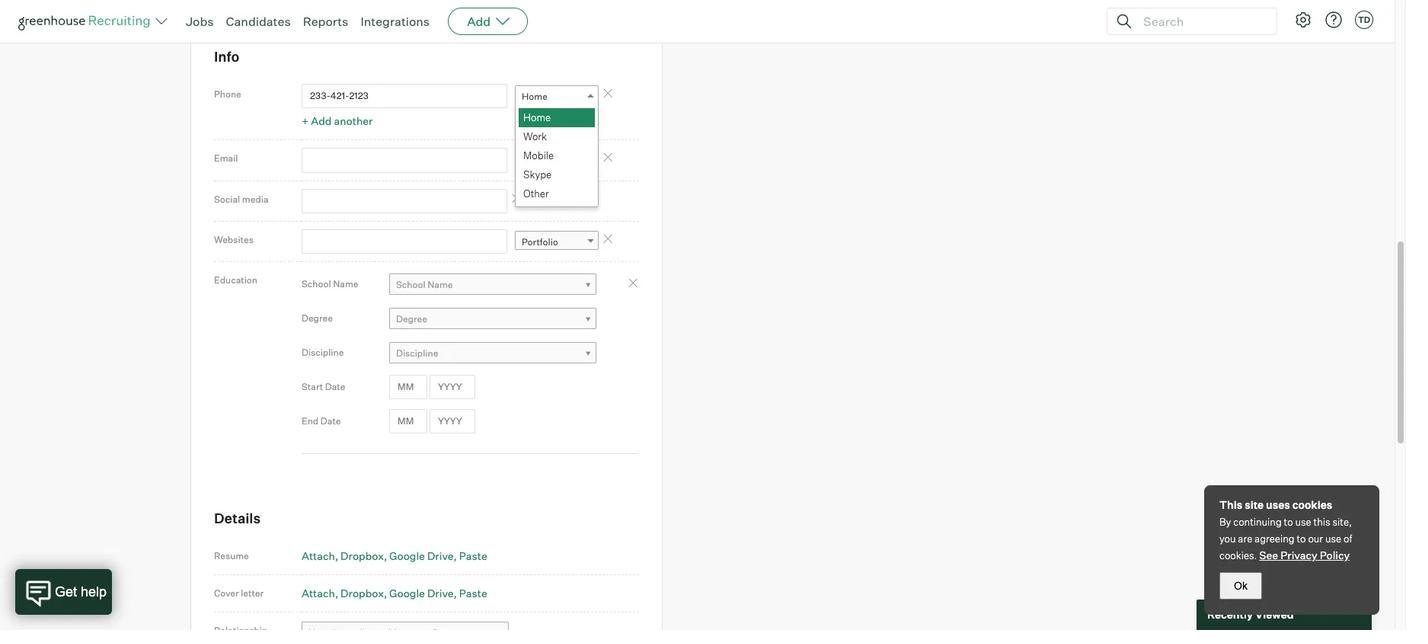 Task type: describe. For each thing, give the bounding box(es) containing it.
attach dropbox google drive paste for cover letter
[[302, 586, 487, 599]]

work
[[523, 130, 547, 142]]

degree inside 'link'
[[396, 313, 427, 325]]

paste for resume
[[459, 549, 487, 562]]

0 horizontal spatial school name
[[302, 278, 358, 290]]

site
[[1245, 498, 1264, 511]]

viewed
[[1255, 608, 1294, 621]]

1 horizontal spatial school
[[396, 279, 426, 290]]

you
[[1220, 533, 1236, 545]]

integrations
[[361, 14, 430, 29]]

of
[[1344, 533, 1352, 545]]

portfolio link
[[515, 231, 599, 253]]

cookies.
[[1220, 549, 1257, 561]]

recently viewed
[[1207, 608, 1294, 621]]

google drive link for resume
[[389, 549, 457, 562]]

privacy
[[1281, 549, 1318, 561]]

cover
[[214, 587, 239, 599]]

site,
[[1333, 516, 1352, 528]]

discipline link
[[389, 342, 597, 364]]

0 horizontal spatial discipline
[[302, 347, 344, 358]]

email
[[214, 152, 238, 164]]

mobile
[[523, 149, 554, 162]]

see privacy policy link
[[1260, 549, 1350, 561]]

home work mobile skype other
[[523, 111, 554, 200]]

1 horizontal spatial discipline
[[396, 348, 438, 359]]

paste link for cover letter
[[459, 586, 487, 599]]

letter
[[241, 587, 264, 599]]

date for end date
[[321, 415, 341, 427]]

paste for cover letter
[[459, 586, 487, 599]]

integrations link
[[361, 14, 430, 29]]

by
[[1220, 516, 1231, 528]]

start
[[302, 381, 323, 393]]

attach link for cover letter
[[302, 586, 338, 599]]

cover letter
[[214, 587, 264, 599]]

candidates link
[[226, 14, 291, 29]]

add inside popup button
[[467, 14, 491, 29]]

td button
[[1352, 8, 1377, 32]]

0 horizontal spatial name
[[333, 278, 358, 290]]

0 vertical spatial to
[[1284, 516, 1293, 528]]

phone
[[214, 88, 241, 100]]

this
[[1220, 498, 1243, 511]]

Search text field
[[1140, 10, 1263, 32]]

google drive link for cover letter
[[389, 586, 457, 599]]

attach link for resume
[[302, 549, 338, 562]]

end date
[[302, 415, 341, 427]]

home for home
[[522, 91, 548, 102]]

configure image
[[1294, 11, 1313, 29]]

websites
[[214, 234, 254, 245]]

google for cover letter
[[389, 586, 425, 599]]

resume
[[214, 550, 249, 561]]

attach for resume
[[302, 549, 335, 562]]

end
[[302, 415, 319, 427]]

personal link
[[515, 150, 599, 172]]

skype
[[523, 168, 552, 181]]

greenhouse recruiting image
[[18, 12, 155, 30]]

social
[[214, 193, 240, 205]]

social media
[[214, 193, 269, 205]]

home for home work mobile skype other
[[523, 111, 551, 123]]



Task type: locate. For each thing, give the bounding box(es) containing it.
1 horizontal spatial add
[[467, 14, 491, 29]]

1 vertical spatial use
[[1326, 533, 1342, 545]]

by continuing to use this site, you are agreeing to our use of cookies.
[[1220, 516, 1352, 561]]

YYYY text field
[[430, 375, 475, 399]]

1 vertical spatial home
[[523, 111, 551, 123]]

our
[[1308, 533, 1323, 545]]

attach link
[[302, 549, 338, 562], [302, 586, 338, 599]]

attach dropbox google drive paste for resume
[[302, 549, 487, 562]]

are
[[1238, 533, 1253, 545]]

home link
[[515, 85, 599, 107]]

another
[[334, 114, 373, 127]]

use
[[1295, 516, 1312, 528], [1326, 533, 1342, 545]]

reports link
[[303, 14, 348, 29]]

name
[[333, 278, 358, 290], [428, 279, 453, 290]]

2 attach dropbox google drive paste from the top
[[302, 586, 487, 599]]

google drive link
[[389, 549, 457, 562], [389, 586, 457, 599]]

details
[[214, 510, 261, 527]]

dropbox for resume
[[341, 549, 384, 562]]

degree link
[[389, 308, 597, 330]]

date right start
[[325, 381, 345, 393]]

0 vertical spatial dropbox link
[[341, 549, 387, 562]]

1 vertical spatial drive
[[427, 586, 454, 599]]

0 vertical spatial use
[[1295, 516, 1312, 528]]

1 attach dropbox google drive paste from the top
[[302, 549, 487, 562]]

MM text field
[[389, 375, 427, 399], [389, 409, 427, 433]]

discipline
[[302, 347, 344, 358], [396, 348, 438, 359]]

attach for cover letter
[[302, 586, 335, 599]]

+
[[302, 114, 309, 127]]

2 dropbox link from the top
[[341, 586, 387, 599]]

school name inside school name link
[[396, 279, 453, 290]]

jobs link
[[186, 14, 214, 29]]

see privacy policy
[[1260, 549, 1350, 561]]

start date
[[302, 381, 345, 393]]

YYYY text field
[[430, 409, 475, 433]]

mm text field for start date
[[389, 375, 427, 399]]

1 horizontal spatial degree
[[396, 313, 427, 325]]

paste link for resume
[[459, 549, 487, 562]]

date
[[325, 381, 345, 393], [321, 415, 341, 427]]

0 vertical spatial date
[[325, 381, 345, 393]]

school
[[302, 278, 331, 290], [396, 279, 426, 290]]

2 google drive link from the top
[[389, 586, 457, 599]]

1 vertical spatial date
[[321, 415, 341, 427]]

1 vertical spatial google
[[389, 586, 425, 599]]

add button
[[448, 8, 528, 35]]

dropbox link for cover letter
[[341, 586, 387, 599]]

1 paste from the top
[[459, 549, 487, 562]]

see
[[1260, 549, 1278, 561]]

home
[[522, 91, 548, 102], [523, 111, 551, 123]]

date for start date
[[325, 381, 345, 393]]

paste link
[[459, 549, 487, 562], [459, 586, 487, 599]]

0 horizontal spatial use
[[1295, 516, 1312, 528]]

dropbox for cover letter
[[341, 586, 384, 599]]

reports
[[303, 14, 348, 29]]

1 mm text field from the top
[[389, 375, 427, 399]]

mm text field left yyyy text box
[[389, 409, 427, 433]]

td button
[[1355, 11, 1374, 29]]

2 drive from the top
[[427, 586, 454, 599]]

1 horizontal spatial name
[[428, 279, 453, 290]]

mm text field left yyyy text field
[[389, 375, 427, 399]]

1 vertical spatial paste link
[[459, 586, 487, 599]]

0 vertical spatial add
[[467, 14, 491, 29]]

dropbox link
[[341, 549, 387, 562], [341, 586, 387, 599]]

jobs
[[186, 14, 214, 29]]

1 vertical spatial attach
[[302, 586, 335, 599]]

1 horizontal spatial use
[[1326, 533, 1342, 545]]

1 vertical spatial paste
[[459, 586, 487, 599]]

add
[[467, 14, 491, 29], [311, 114, 332, 127]]

0 vertical spatial drive
[[427, 549, 454, 562]]

0 horizontal spatial add
[[311, 114, 332, 127]]

ok button
[[1220, 572, 1262, 600]]

1 dropbox from the top
[[341, 549, 384, 562]]

1 paste link from the top
[[459, 549, 487, 562]]

education
[[214, 274, 257, 286]]

0 vertical spatial dropbox
[[341, 549, 384, 562]]

media
[[242, 193, 269, 205]]

0 vertical spatial home
[[522, 91, 548, 102]]

discipline up start date
[[302, 347, 344, 358]]

1 dropbox link from the top
[[341, 549, 387, 562]]

1 attach link from the top
[[302, 549, 338, 562]]

home inside "link"
[[522, 91, 548, 102]]

2 dropbox from the top
[[341, 586, 384, 599]]

1 vertical spatial google drive link
[[389, 586, 457, 599]]

1 google from the top
[[389, 549, 425, 562]]

1 drive from the top
[[427, 549, 454, 562]]

1 vertical spatial dropbox link
[[341, 586, 387, 599]]

dropbox
[[341, 549, 384, 562], [341, 586, 384, 599]]

0 vertical spatial attach link
[[302, 549, 338, 562]]

2 paste from the top
[[459, 586, 487, 599]]

date right end
[[321, 415, 341, 427]]

drive for cover letter
[[427, 586, 454, 599]]

school name link
[[389, 274, 597, 296]]

None text field
[[302, 84, 507, 108], [302, 148, 507, 173], [302, 189, 507, 213], [302, 229, 507, 254], [302, 84, 507, 108], [302, 148, 507, 173], [302, 189, 507, 213], [302, 229, 507, 254]]

0 vertical spatial mm text field
[[389, 375, 427, 399]]

1 horizontal spatial school name
[[396, 279, 453, 290]]

0 horizontal spatial school
[[302, 278, 331, 290]]

1 vertical spatial attach dropbox google drive paste
[[302, 586, 487, 599]]

0 horizontal spatial to
[[1284, 516, 1293, 528]]

attach
[[302, 549, 335, 562], [302, 586, 335, 599]]

agreeing
[[1255, 533, 1295, 545]]

0 vertical spatial google drive link
[[389, 549, 457, 562]]

1 vertical spatial to
[[1297, 533, 1306, 545]]

2 attach from the top
[[302, 586, 335, 599]]

this
[[1314, 516, 1331, 528]]

school name
[[302, 278, 358, 290], [396, 279, 453, 290]]

1 horizontal spatial to
[[1297, 533, 1306, 545]]

google for resume
[[389, 549, 425, 562]]

uses
[[1266, 498, 1290, 511]]

dropbox link for resume
[[341, 549, 387, 562]]

to down uses
[[1284, 516, 1293, 528]]

continuing
[[1234, 516, 1282, 528]]

+ add another link
[[302, 114, 373, 127]]

drive
[[427, 549, 454, 562], [427, 586, 454, 599]]

2 google from the top
[[389, 586, 425, 599]]

0 vertical spatial paste link
[[459, 549, 487, 562]]

1 vertical spatial add
[[311, 114, 332, 127]]

this site uses cookies
[[1220, 498, 1333, 511]]

candidates
[[226, 14, 291, 29]]

use left the this at right
[[1295, 516, 1312, 528]]

to
[[1284, 516, 1293, 528], [1297, 533, 1306, 545]]

portfolio
[[522, 236, 558, 248]]

1 vertical spatial attach link
[[302, 586, 338, 599]]

use left of
[[1326, 533, 1342, 545]]

ok
[[1234, 580, 1248, 592]]

0 vertical spatial attach dropbox google drive paste
[[302, 549, 487, 562]]

google
[[389, 549, 425, 562], [389, 586, 425, 599]]

personal
[[522, 155, 559, 166]]

0 vertical spatial google
[[389, 549, 425, 562]]

attach dropbox google drive paste
[[302, 549, 487, 562], [302, 586, 487, 599]]

1 google drive link from the top
[[389, 549, 457, 562]]

+ add another
[[302, 114, 373, 127]]

0 vertical spatial paste
[[459, 549, 487, 562]]

discipline up yyyy text field
[[396, 348, 438, 359]]

policy
[[1320, 549, 1350, 561]]

1 vertical spatial mm text field
[[389, 409, 427, 433]]

to left "our"
[[1297, 533, 1306, 545]]

mm text field for end date
[[389, 409, 427, 433]]

2 attach link from the top
[[302, 586, 338, 599]]

recently
[[1207, 608, 1253, 621]]

2 paste link from the top
[[459, 586, 487, 599]]

0 vertical spatial attach
[[302, 549, 335, 562]]

other
[[523, 187, 549, 200]]

info
[[214, 48, 240, 65]]

1 vertical spatial dropbox
[[341, 586, 384, 599]]

1 attach from the top
[[302, 549, 335, 562]]

degree
[[302, 313, 333, 324], [396, 313, 427, 325]]

cookies
[[1293, 498, 1333, 511]]

td
[[1358, 14, 1371, 25]]

2 mm text field from the top
[[389, 409, 427, 433]]

0 horizontal spatial degree
[[302, 313, 333, 324]]

drive for resume
[[427, 549, 454, 562]]

home inside home work mobile skype other
[[523, 111, 551, 123]]

paste
[[459, 549, 487, 562], [459, 586, 487, 599]]



Task type: vqa. For each thing, say whether or not it's contained in the screenshot.
Attach corresponding to Resume
yes



